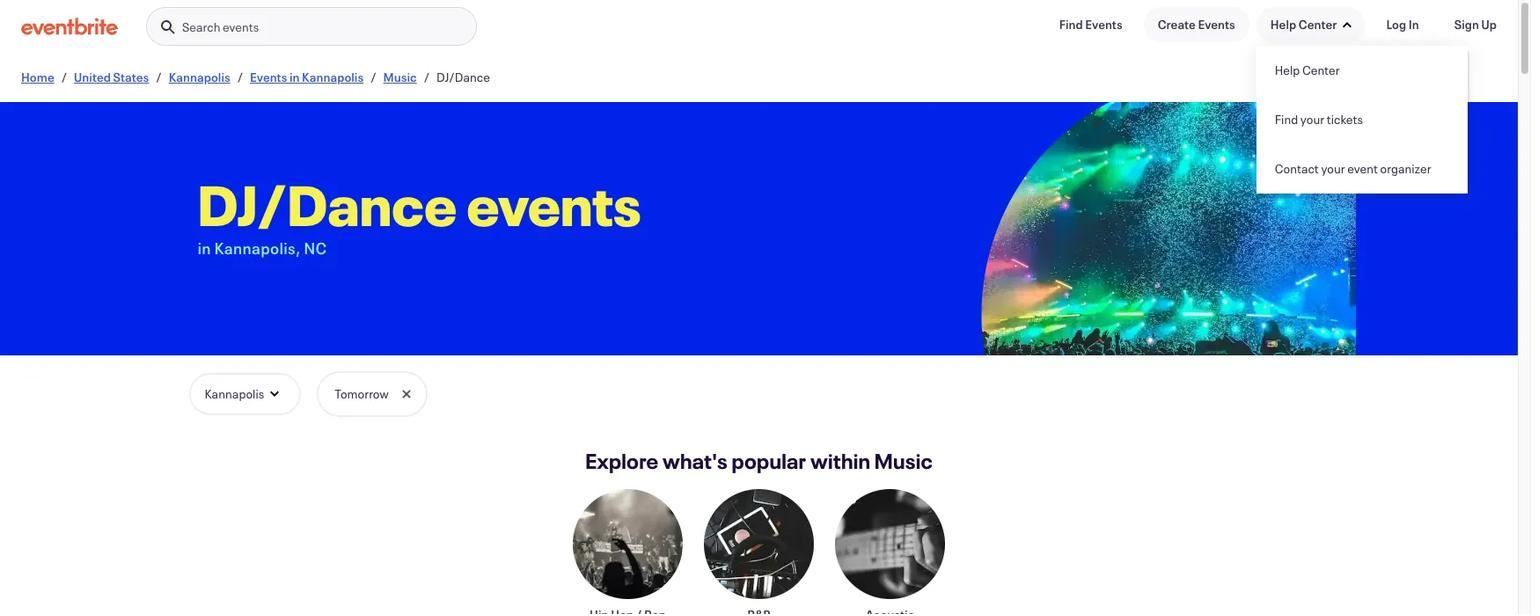 Task type: vqa. For each thing, say whether or not it's contained in the screenshot.
'united'
yes



Task type: locate. For each thing, give the bounding box(es) containing it.
1 vertical spatial dj/dance
[[198, 167, 457, 241]]

kannapolis
[[169, 69, 230, 85], [302, 69, 364, 85], [205, 385, 264, 402]]

1 vertical spatial find
[[1275, 111, 1298, 128]]

center
[[1299, 16, 1337, 33], [1302, 62, 1340, 78]]

1 horizontal spatial events
[[1085, 16, 1122, 33]]

sign up
[[1454, 16, 1497, 33]]

0 horizontal spatial find
[[1059, 16, 1083, 33]]

events for create events
[[1198, 16, 1235, 33]]

center up help center link on the right
[[1299, 16, 1337, 33]]

find
[[1059, 16, 1083, 33], [1275, 111, 1298, 128]]

0 horizontal spatial events
[[223, 18, 259, 35]]

search events button
[[146, 7, 477, 47]]

1 vertical spatial music
[[874, 447, 933, 475]]

events down the search events button
[[250, 69, 287, 85]]

1 vertical spatial center
[[1302, 62, 1340, 78]]

1 horizontal spatial find
[[1275, 111, 1298, 128]]

tomorrow button
[[319, 373, 426, 415]]

create events
[[1158, 16, 1235, 33]]

/ right states
[[156, 69, 162, 85]]

2 horizontal spatial events
[[1198, 16, 1235, 33]]

0 vertical spatial help
[[1270, 16, 1296, 33]]

find your tickets link
[[1256, 95, 1467, 144]]

find inside submenu element
[[1275, 111, 1298, 128]]

0 horizontal spatial music
[[383, 69, 417, 85]]

0 vertical spatial dj/dance
[[436, 69, 490, 85]]

events
[[1085, 16, 1122, 33], [1198, 16, 1235, 33], [250, 69, 287, 85]]

events
[[223, 18, 259, 35], [467, 167, 641, 241]]

center up find your tickets
[[1302, 62, 1340, 78]]

your left tickets
[[1300, 111, 1324, 128]]

kannapolis button
[[189, 373, 301, 415]]

in left kannapolis, in the left top of the page
[[198, 238, 211, 259]]

help center up find your tickets
[[1275, 62, 1340, 78]]

find for find your tickets
[[1275, 111, 1298, 128]]

5 / from the left
[[424, 69, 429, 85]]

kannapolis inside "kannapolis" button
[[205, 385, 264, 402]]

0 vertical spatial your
[[1300, 111, 1324, 128]]

events right create
[[1198, 16, 1235, 33]]

1 vertical spatial your
[[1321, 160, 1345, 177]]

explore what's popular within music
[[585, 447, 933, 475]]

dj/dance
[[436, 69, 490, 85], [198, 167, 457, 241]]

3 / from the left
[[237, 69, 243, 85]]

sign up link
[[1440, 7, 1511, 42]]

1 horizontal spatial events
[[467, 167, 641, 241]]

/ right the 'home'
[[61, 69, 67, 85]]

create events link
[[1144, 7, 1249, 42]]

/ right "music" link at the top left of page
[[424, 69, 429, 85]]

events inside button
[[223, 18, 259, 35]]

0 vertical spatial events
[[223, 18, 259, 35]]

1 horizontal spatial music
[[874, 447, 933, 475]]

find for find events
[[1059, 16, 1083, 33]]

events inside the dj/dance events in kannapolis, nc
[[467, 167, 641, 241]]

help center up help center link on the right
[[1270, 16, 1337, 33]]

events left create
[[1085, 16, 1122, 33]]

help inside submenu element
[[1275, 62, 1300, 78]]

find events
[[1059, 16, 1122, 33]]

tomorrow
[[335, 385, 389, 402]]

1 vertical spatial in
[[198, 238, 211, 259]]

music
[[383, 69, 417, 85], [874, 447, 933, 475]]

help up find your tickets
[[1275, 62, 1300, 78]]

help center
[[1270, 16, 1337, 33], [1275, 62, 1340, 78]]

contact
[[1275, 160, 1319, 177]]

1 vertical spatial events
[[467, 167, 641, 241]]

/ right kannapolis link
[[237, 69, 243, 85]]

/ left "music" link at the top left of page
[[371, 69, 376, 85]]

kannapolis link
[[169, 69, 230, 85]]

in
[[289, 69, 300, 85], [198, 238, 211, 259]]

search
[[182, 18, 220, 35]]

0 horizontal spatial in
[[198, 238, 211, 259]]

0 vertical spatial find
[[1059, 16, 1083, 33]]

0 vertical spatial in
[[289, 69, 300, 85]]

1 vertical spatial help center
[[1275, 62, 1340, 78]]

find events link
[[1045, 7, 1137, 42]]

sign
[[1454, 16, 1479, 33]]

center inside help center link
[[1302, 62, 1340, 78]]

help right create events
[[1270, 16, 1296, 33]]

your left event
[[1321, 160, 1345, 177]]

log in
[[1386, 16, 1419, 33]]

0 horizontal spatial events
[[250, 69, 287, 85]]

events inside 'link'
[[1198, 16, 1235, 33]]

help
[[1270, 16, 1296, 33], [1275, 62, 1300, 78]]

united
[[74, 69, 111, 85]]

1 vertical spatial help
[[1275, 62, 1300, 78]]

your
[[1300, 111, 1324, 128], [1321, 160, 1345, 177]]

/
[[61, 69, 67, 85], [156, 69, 162, 85], [237, 69, 243, 85], [371, 69, 376, 85], [424, 69, 429, 85]]

in down the search events button
[[289, 69, 300, 85]]

0 vertical spatial help center
[[1270, 16, 1337, 33]]



Task type: describe. For each thing, give the bounding box(es) containing it.
organizer
[[1380, 160, 1431, 177]]

states
[[113, 69, 149, 85]]

log in link
[[1372, 7, 1433, 42]]

1 / from the left
[[61, 69, 67, 85]]

log
[[1386, 16, 1406, 33]]

what's
[[663, 447, 728, 475]]

search events
[[182, 18, 259, 35]]

0 vertical spatial music
[[383, 69, 417, 85]]

dj/dance inside the dj/dance events in kannapolis, nc
[[198, 167, 457, 241]]

your for find
[[1300, 111, 1324, 128]]

4 / from the left
[[371, 69, 376, 85]]

in
[[1408, 16, 1419, 33]]

in inside the dj/dance events in kannapolis, nc
[[198, 238, 211, 259]]

events for dj/dance
[[467, 167, 641, 241]]

your for contact
[[1321, 160, 1345, 177]]

1 horizontal spatial in
[[289, 69, 300, 85]]

events for search
[[223, 18, 259, 35]]

eventbrite image
[[21, 18, 118, 35]]

events for find events
[[1085, 16, 1122, 33]]

music link
[[383, 69, 417, 85]]

0 vertical spatial center
[[1299, 16, 1337, 33]]

events in kannapolis link
[[250, 69, 364, 85]]

submenu element
[[1256, 46, 1467, 194]]

nc
[[304, 238, 327, 259]]

[object object] image
[[975, 102, 1355, 406]]

2 / from the left
[[156, 69, 162, 85]]

home
[[21, 69, 54, 85]]

popular
[[732, 447, 806, 475]]

find your tickets
[[1275, 111, 1363, 128]]

united states link
[[74, 69, 149, 85]]

kannapolis,
[[214, 238, 301, 259]]

event
[[1347, 160, 1378, 177]]

help center link
[[1256, 46, 1467, 95]]

home link
[[21, 69, 54, 85]]

dj/dance events in kannapolis, nc
[[198, 167, 641, 259]]

home / united states / kannapolis / events in kannapolis / music / dj/dance
[[21, 69, 490, 85]]

within
[[810, 447, 870, 475]]

tickets
[[1327, 111, 1363, 128]]

create
[[1158, 16, 1196, 33]]

contact your event organizer link
[[1256, 144, 1467, 194]]

contact your event organizer
[[1275, 160, 1431, 177]]

help center inside submenu element
[[1275, 62, 1340, 78]]

up
[[1481, 16, 1497, 33]]

explore
[[585, 447, 659, 475]]



